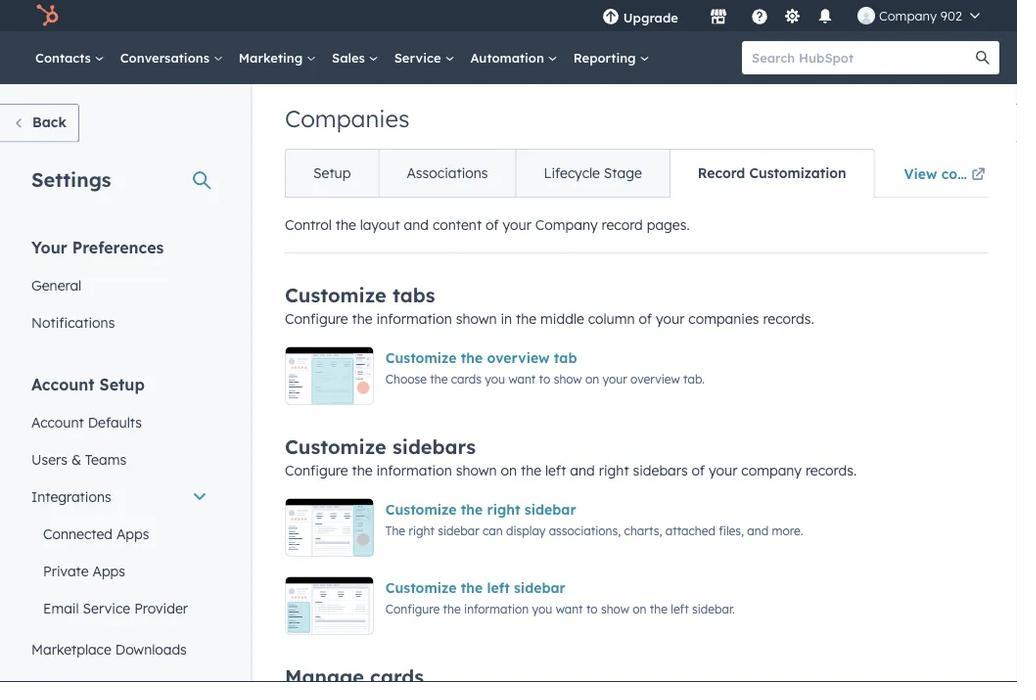Task type: vqa. For each thing, say whether or not it's contained in the screenshot.
Private Apps link
yes



Task type: locate. For each thing, give the bounding box(es) containing it.
2 vertical spatial of
[[692, 462, 705, 479]]

0 horizontal spatial of
[[486, 216, 499, 234]]

you for overview
[[485, 372, 505, 386]]

companies inside 'link'
[[942, 165, 1016, 182]]

1 horizontal spatial want
[[556, 602, 583, 616]]

and inside customize the right sidebar the right sidebar can display associations, charts, attached files, and more.
[[748, 523, 769, 538]]

customize for customize tabs configure the information shown in the middle column of your companies records.
[[285, 283, 387, 308]]

0 vertical spatial right
[[599, 462, 629, 479]]

charts,
[[624, 523, 662, 538]]

to down associations, at the right of the page
[[587, 602, 598, 616]]

2 link opens in a new window image from the top
[[972, 168, 986, 182]]

0 vertical spatial information
[[377, 310, 452, 328]]

0 vertical spatial overview
[[487, 350, 550, 367]]

help image
[[751, 9, 769, 26]]

setup up the account defaults "link"
[[99, 375, 145, 394]]

1 horizontal spatial and
[[570, 462, 595, 479]]

contacts
[[35, 49, 95, 66]]

configure inside customize tabs configure the information shown in the middle column of your companies records.
[[285, 310, 348, 328]]

back
[[32, 114, 67, 131]]

to inside customize the left sidebar configure the information you want to show on the left sidebar.
[[587, 602, 598, 616]]

1 vertical spatial of
[[639, 310, 652, 328]]

service inside service link
[[394, 49, 445, 66]]

0 vertical spatial of
[[486, 216, 499, 234]]

0 vertical spatial company
[[879, 7, 937, 24]]

1 vertical spatial companies
[[689, 310, 760, 328]]

0 vertical spatial service
[[394, 49, 445, 66]]

your
[[503, 216, 532, 234], [656, 310, 685, 328], [603, 372, 628, 386], [709, 462, 738, 479]]

customize inside customize tabs configure the information shown in the middle column of your companies records.
[[285, 283, 387, 308]]

1 vertical spatial setup
[[99, 375, 145, 394]]

sidebar.
[[692, 602, 735, 616]]

configure inside customize the left sidebar configure the information you want to show on the left sidebar.
[[386, 602, 440, 616]]

and up customize the right sidebar the right sidebar can display associations, charts, attached files, and more.
[[570, 462, 595, 479]]

want down associations, at the right of the page
[[556, 602, 583, 616]]

of up attached
[[692, 462, 705, 479]]

1 vertical spatial shown
[[456, 462, 497, 479]]

1 horizontal spatial show
[[601, 602, 630, 616]]

1 horizontal spatial on
[[586, 372, 600, 386]]

1 vertical spatial on
[[501, 462, 517, 479]]

1 horizontal spatial left
[[545, 462, 566, 479]]

1 vertical spatial right
[[487, 501, 521, 519]]

0 horizontal spatial you
[[485, 372, 505, 386]]

notifications
[[31, 314, 115, 331]]

0 vertical spatial apps
[[116, 525, 149, 543]]

customize the left sidebar configure the information you want to show on the left sidebar.
[[386, 580, 735, 616]]

account for account setup
[[31, 375, 95, 394]]

information up "the"
[[377, 462, 452, 479]]

information for tabs
[[377, 310, 452, 328]]

shown
[[456, 310, 497, 328], [456, 462, 497, 479]]

2 horizontal spatial left
[[671, 602, 689, 616]]

configure for sidebars
[[285, 462, 348, 479]]

general
[[31, 277, 82, 294]]

customize
[[285, 283, 387, 308], [386, 350, 457, 367], [285, 435, 387, 459], [386, 501, 457, 519], [386, 580, 457, 597]]

2 account from the top
[[31, 414, 84, 431]]

tab.
[[684, 372, 705, 386]]

notifications image
[[817, 9, 834, 26]]

customize the overview tab choose the cards you want to show on your overview tab.
[[386, 350, 705, 386]]

on for tab
[[586, 372, 600, 386]]

left left sidebar.
[[671, 602, 689, 616]]

service
[[394, 49, 445, 66], [83, 600, 130, 617]]

record
[[698, 165, 746, 182]]

configure for tabs
[[285, 310, 348, 328]]

on left sidebar.
[[633, 602, 647, 616]]

show down charts,
[[601, 602, 630, 616]]

settings image
[[784, 8, 801, 26]]

menu containing company 902
[[588, 0, 994, 31]]

1 shown from the top
[[456, 310, 497, 328]]

your
[[31, 237, 67, 257]]

service right sales link
[[394, 49, 445, 66]]

0 vertical spatial sidebars
[[393, 435, 476, 459]]

customize inside customize the right sidebar the right sidebar can display associations, charts, attached files, and more.
[[386, 501, 457, 519]]

the
[[336, 216, 356, 234], [352, 310, 373, 328], [516, 310, 537, 328], [461, 350, 483, 367], [430, 372, 448, 386], [352, 462, 373, 479], [521, 462, 542, 479], [461, 501, 483, 519], [461, 580, 483, 597], [443, 602, 461, 616], [650, 602, 668, 616]]

left
[[545, 462, 566, 479], [487, 580, 510, 597], [671, 602, 689, 616]]

2 vertical spatial left
[[671, 602, 689, 616]]

you down customize the left sidebar button
[[532, 602, 553, 616]]

navigation
[[285, 149, 875, 198]]

associations link
[[378, 150, 516, 197]]

connected
[[43, 525, 113, 543]]

0 horizontal spatial and
[[404, 216, 429, 234]]

marketplace downloads
[[31, 641, 187, 658]]

1 horizontal spatial of
[[639, 310, 652, 328]]

0 horizontal spatial company
[[535, 216, 598, 234]]

customize tabs configure the information shown in the middle column of your companies records.
[[285, 283, 814, 328]]

and right layout
[[404, 216, 429, 234]]

overview
[[487, 350, 550, 367], [631, 372, 680, 386]]

users & teams
[[31, 451, 126, 468]]

on up "customize the right sidebar" 'button'
[[501, 462, 517, 479]]

of inside customize tabs configure the information shown in the middle column of your companies records.
[[639, 310, 652, 328]]

0 horizontal spatial setup
[[99, 375, 145, 394]]

overview down in
[[487, 350, 550, 367]]

0 horizontal spatial on
[[501, 462, 517, 479]]

account inside "link"
[[31, 414, 84, 431]]

0 horizontal spatial to
[[539, 372, 551, 386]]

want inside customize the overview tab choose the cards you want to show on your overview tab.
[[509, 372, 536, 386]]

show inside customize the overview tab choose the cards you want to show on your overview tab.
[[554, 372, 582, 386]]

sidebar up display at the bottom
[[525, 501, 576, 519]]

to inside customize the overview tab choose the cards you want to show on your overview tab.
[[539, 372, 551, 386]]

your left company
[[709, 462, 738, 479]]

want
[[509, 372, 536, 386], [556, 602, 583, 616]]

companies right view
[[942, 165, 1016, 182]]

choose
[[386, 372, 427, 386]]

1 vertical spatial you
[[532, 602, 553, 616]]

account up account defaults
[[31, 375, 95, 394]]

sidebar inside customize the left sidebar configure the information you want to show on the left sidebar.
[[514, 580, 566, 597]]

0 vertical spatial to
[[539, 372, 551, 386]]

1 horizontal spatial company
[[879, 7, 937, 24]]

2 horizontal spatial and
[[748, 523, 769, 538]]

1 vertical spatial service
[[83, 600, 130, 617]]

overview left tab.
[[631, 372, 680, 386]]

configure inside customize sidebars configure the information shown on the left and right sidebars of your company records.
[[285, 462, 348, 479]]

2 horizontal spatial of
[[692, 462, 705, 479]]

upgrade
[[624, 9, 679, 25]]

shown left in
[[456, 310, 497, 328]]

company down lifecycle
[[535, 216, 598, 234]]

sidebar down display at the bottom
[[514, 580, 566, 597]]

search button
[[967, 41, 1000, 74]]

sidebars down choose
[[393, 435, 476, 459]]

right right "the"
[[409, 523, 435, 538]]

information inside customize sidebars configure the information shown on the left and right sidebars of your company records.
[[377, 462, 452, 479]]

you
[[485, 372, 505, 386], [532, 602, 553, 616]]

left up customize the right sidebar the right sidebar can display associations, charts, attached files, and more.
[[545, 462, 566, 479]]

information inside customize tabs configure the information shown in the middle column of your companies records.
[[377, 310, 452, 328]]

0 vertical spatial setup
[[313, 165, 351, 182]]

apps up email service provider
[[93, 563, 125, 580]]

on inside customize the overview tab choose the cards you want to show on your overview tab.
[[586, 372, 600, 386]]

information down customize the left sidebar button
[[464, 602, 529, 616]]

2 horizontal spatial on
[[633, 602, 647, 616]]

companies up tab.
[[689, 310, 760, 328]]

0 vertical spatial shown
[[456, 310, 497, 328]]

account defaults
[[31, 414, 142, 431]]

0 vertical spatial sidebar
[[525, 501, 576, 519]]

the inside customize the right sidebar the right sidebar can display associations, charts, attached files, and more.
[[461, 501, 483, 519]]

right up customize the right sidebar the right sidebar can display associations, charts, attached files, and more.
[[599, 462, 629, 479]]

marketing link
[[231, 31, 324, 84]]

2 horizontal spatial right
[[599, 462, 629, 479]]

conversations link
[[112, 31, 231, 84]]

column
[[588, 310, 635, 328]]

attached
[[666, 523, 716, 538]]

1 horizontal spatial service
[[394, 49, 445, 66]]

to for tab
[[539, 372, 551, 386]]

conversations
[[120, 49, 213, 66]]

2 vertical spatial information
[[464, 602, 529, 616]]

1 vertical spatial overview
[[631, 372, 680, 386]]

0 vertical spatial and
[[404, 216, 429, 234]]

apps down integrations button
[[116, 525, 149, 543]]

apps for connected apps
[[116, 525, 149, 543]]

2 vertical spatial right
[[409, 523, 435, 538]]

1 vertical spatial to
[[587, 602, 598, 616]]

1 account from the top
[[31, 375, 95, 394]]

shown inside customize sidebars configure the information shown on the left and right sidebars of your company records.
[[456, 462, 497, 479]]

on inside customize the left sidebar configure the information you want to show on the left sidebar.
[[633, 602, 647, 616]]

2 vertical spatial on
[[633, 602, 647, 616]]

0 horizontal spatial left
[[487, 580, 510, 597]]

records.
[[763, 310, 814, 328], [806, 462, 857, 479]]

shown inside customize tabs configure the information shown in the middle column of your companies records.
[[456, 310, 497, 328]]

reporting
[[574, 49, 640, 66]]

information
[[377, 310, 452, 328], [377, 462, 452, 479], [464, 602, 529, 616]]

1 vertical spatial records.
[[806, 462, 857, 479]]

apps
[[116, 525, 149, 543], [93, 563, 125, 580]]

0 vertical spatial companies
[[942, 165, 1016, 182]]

1 vertical spatial sidebar
[[438, 523, 480, 538]]

mateo roberts image
[[858, 7, 875, 24]]

customize inside customize sidebars configure the information shown on the left and right sidebars of your company records.
[[285, 435, 387, 459]]

your inside customize the overview tab choose the cards you want to show on your overview tab.
[[603, 372, 628, 386]]

left down can
[[487, 580, 510, 597]]

1 vertical spatial account
[[31, 414, 84, 431]]

to down the middle
[[539, 372, 551, 386]]

sidebar
[[525, 501, 576, 519], [438, 523, 480, 538], [514, 580, 566, 597]]

0 vertical spatial records.
[[763, 310, 814, 328]]

1 vertical spatial want
[[556, 602, 583, 616]]

right inside customize sidebars configure the information shown on the left and right sidebars of your company records.
[[599, 462, 629, 479]]

1 vertical spatial company
[[535, 216, 598, 234]]

your inside customize tabs configure the information shown in the middle column of your companies records.
[[656, 310, 685, 328]]

marketplace
[[31, 641, 111, 658]]

0 vertical spatial want
[[509, 372, 536, 386]]

sidebars up charts,
[[633, 462, 688, 479]]

right
[[599, 462, 629, 479], [487, 501, 521, 519], [409, 523, 435, 538]]

hubspot link
[[31, 4, 63, 27]]

sidebar down "customize the right sidebar" 'button'
[[438, 523, 480, 538]]

record customization link
[[670, 150, 874, 197]]

service down private apps link
[[83, 600, 130, 617]]

control
[[285, 216, 332, 234]]

2 vertical spatial configure
[[386, 602, 440, 616]]

company
[[879, 7, 937, 24], [535, 216, 598, 234]]

search image
[[976, 51, 990, 65]]

customization
[[750, 165, 847, 182]]

you down customize the overview tab button
[[485, 372, 505, 386]]

of right content
[[486, 216, 499, 234]]

customize inside customize the left sidebar configure the information you want to show on the left sidebar.
[[386, 580, 457, 597]]

you inside customize the left sidebar configure the information you want to show on the left sidebar.
[[532, 602, 553, 616]]

0 vertical spatial you
[[485, 372, 505, 386]]

2 shown from the top
[[456, 462, 497, 479]]

information inside customize the left sidebar configure the information you want to show on the left sidebar.
[[464, 602, 529, 616]]

want for sidebar
[[556, 602, 583, 616]]

show down tab on the bottom
[[554, 372, 582, 386]]

account up users
[[31, 414, 84, 431]]

0 horizontal spatial right
[[409, 523, 435, 538]]

view companies link
[[904, 152, 1018, 197]]

customize inside customize the overview tab choose the cards you want to show on your overview tab.
[[386, 350, 457, 367]]

companies
[[942, 165, 1016, 182], [689, 310, 760, 328]]

want inside customize the left sidebar configure the information you want to show on the left sidebar.
[[556, 602, 583, 616]]

1 vertical spatial information
[[377, 462, 452, 479]]

menu
[[588, 0, 994, 31]]

your right column
[[656, 310, 685, 328]]

1 vertical spatial show
[[601, 602, 630, 616]]

hubspot image
[[35, 4, 59, 27]]

on
[[586, 372, 600, 386], [501, 462, 517, 479], [633, 602, 647, 616]]

shown for sidebars
[[456, 462, 497, 479]]

0 vertical spatial left
[[545, 462, 566, 479]]

0 horizontal spatial show
[[554, 372, 582, 386]]

0 vertical spatial show
[[554, 372, 582, 386]]

sales
[[332, 49, 369, 66]]

marketing
[[239, 49, 307, 66]]

1 horizontal spatial companies
[[942, 165, 1016, 182]]

on inside customize sidebars configure the information shown on the left and right sidebars of your company records.
[[501, 462, 517, 479]]

0 vertical spatial configure
[[285, 310, 348, 328]]

view
[[904, 165, 938, 182]]

of right column
[[639, 310, 652, 328]]

sidebar for right
[[525, 501, 576, 519]]

2 vertical spatial sidebar
[[514, 580, 566, 597]]

company right mateo roberts image in the top of the page
[[879, 7, 937, 24]]

your preferences element
[[20, 237, 219, 341]]

record customization
[[698, 165, 847, 182]]

setup down companies
[[313, 165, 351, 182]]

want down customize the overview tab button
[[509, 372, 536, 386]]

right up can
[[487, 501, 521, 519]]

cards
[[451, 372, 482, 386]]

1 vertical spatial configure
[[285, 462, 348, 479]]

0 horizontal spatial companies
[[689, 310, 760, 328]]

0 vertical spatial on
[[586, 372, 600, 386]]

link opens in a new window image
[[972, 164, 986, 187], [972, 168, 986, 182]]

1 horizontal spatial to
[[587, 602, 598, 616]]

1 vertical spatial and
[[570, 462, 595, 479]]

private apps link
[[20, 553, 219, 590]]

private apps
[[43, 563, 125, 580]]

control the layout and content of your company record pages.
[[285, 216, 690, 234]]

show inside customize the left sidebar configure the information you want to show on the left sidebar.
[[601, 602, 630, 616]]

1 horizontal spatial sidebars
[[633, 462, 688, 479]]

your down column
[[603, 372, 628, 386]]

show for tab
[[554, 372, 582, 386]]

0 horizontal spatial service
[[83, 600, 130, 617]]

account defaults link
[[20, 404, 219, 441]]

connected apps
[[43, 525, 149, 543]]

and right files,
[[748, 523, 769, 538]]

1 horizontal spatial you
[[532, 602, 553, 616]]

on down column
[[586, 372, 600, 386]]

stage
[[604, 165, 642, 182]]

1 vertical spatial apps
[[93, 563, 125, 580]]

email service provider link
[[20, 590, 219, 627]]

your right content
[[503, 216, 532, 234]]

configure
[[285, 310, 348, 328], [285, 462, 348, 479], [386, 602, 440, 616]]

0 horizontal spatial want
[[509, 372, 536, 386]]

customize for customize the left sidebar configure the information you want to show on the left sidebar.
[[386, 580, 457, 597]]

associations
[[407, 165, 488, 182]]

you inside customize the overview tab choose the cards you want to show on your overview tab.
[[485, 372, 505, 386]]

information down tabs
[[377, 310, 452, 328]]

2 vertical spatial and
[[748, 523, 769, 538]]

0 vertical spatial account
[[31, 375, 95, 394]]

setup
[[313, 165, 351, 182], [99, 375, 145, 394]]

show
[[554, 372, 582, 386], [601, 602, 630, 616]]

shown up "customize the right sidebar" 'button'
[[456, 462, 497, 479]]



Task type: describe. For each thing, give the bounding box(es) containing it.
account for account defaults
[[31, 414, 84, 431]]

account setup element
[[20, 374, 219, 683]]

sidebar for left
[[514, 580, 566, 597]]

service inside email service provider link
[[83, 600, 130, 617]]

back link
[[0, 104, 79, 142]]

company inside popup button
[[879, 7, 937, 24]]

the
[[386, 523, 406, 538]]

marketplace downloads link
[[20, 631, 219, 668]]

lifecycle
[[544, 165, 600, 182]]

customize for customize sidebars configure the information shown on the left and right sidebars of your company records.
[[285, 435, 387, 459]]

and inside customize sidebars configure the information shown on the left and right sidebars of your company records.
[[570, 462, 595, 479]]

Search HubSpot search field
[[742, 41, 982, 74]]

customize the overview tab button
[[386, 347, 577, 370]]

0 horizontal spatial sidebars
[[393, 435, 476, 459]]

of inside customize sidebars configure the information shown on the left and right sidebars of your company records.
[[692, 462, 705, 479]]

private
[[43, 563, 89, 580]]

you for left
[[532, 602, 553, 616]]

customize the left sidebar button
[[386, 577, 566, 600]]

connected apps link
[[20, 516, 219, 553]]

customize the right sidebar the right sidebar can display associations, charts, attached files, and more.
[[386, 501, 803, 538]]

can
[[483, 523, 503, 538]]

upgrade image
[[602, 9, 620, 26]]

notifications link
[[20, 304, 219, 341]]

preferences
[[72, 237, 164, 257]]

automation link
[[463, 31, 566, 84]]

display
[[506, 523, 546, 538]]

tabs
[[393, 283, 435, 308]]

want for tab
[[509, 372, 536, 386]]

marketplaces image
[[710, 9, 728, 26]]

automation
[[470, 49, 548, 66]]

lifecycle stage link
[[516, 150, 670, 197]]

customize for customize the right sidebar the right sidebar can display associations, charts, attached files, and more.
[[386, 501, 457, 519]]

defaults
[[88, 414, 142, 431]]

middle
[[541, 310, 584, 328]]

1 horizontal spatial setup
[[313, 165, 351, 182]]

sales link
[[324, 31, 387, 84]]

customize sidebars configure the information shown on the left and right sidebars of your company records.
[[285, 435, 857, 479]]

show for sidebar
[[601, 602, 630, 616]]

help button
[[743, 0, 777, 31]]

902
[[941, 7, 963, 24]]

1 horizontal spatial overview
[[631, 372, 680, 386]]

record
[[602, 216, 643, 234]]

content
[[433, 216, 482, 234]]

records. inside customize sidebars configure the information shown on the left and right sidebars of your company records.
[[806, 462, 857, 479]]

customize the right sidebar button
[[386, 498, 576, 522]]

integrations
[[31, 488, 111, 505]]

1 link opens in a new window image from the top
[[972, 164, 986, 187]]

notifications button
[[809, 0, 842, 31]]

teams
[[85, 451, 126, 468]]

view companies 
[[904, 165, 1018, 182]]

provider
[[134, 600, 188, 617]]

to for sidebar
[[587, 602, 598, 616]]

on for sidebar
[[633, 602, 647, 616]]

companies inside customize tabs configure the information shown in the middle column of your companies records.
[[689, 310, 760, 328]]

1 vertical spatial sidebars
[[633, 462, 688, 479]]

apps for private apps
[[93, 563, 125, 580]]

&
[[71, 451, 81, 468]]

0 horizontal spatial overview
[[487, 350, 550, 367]]

pages.
[[647, 216, 690, 234]]

tab
[[554, 350, 577, 367]]

account setup
[[31, 375, 145, 394]]

reporting link
[[566, 31, 658, 84]]

company
[[742, 462, 802, 479]]

email service provider
[[43, 600, 188, 617]]

marketplaces button
[[698, 0, 739, 31]]

associations,
[[549, 523, 621, 538]]

integrations button
[[20, 478, 219, 516]]

in
[[501, 310, 512, 328]]

layout
[[360, 216, 400, 234]]

users & teams link
[[20, 441, 219, 478]]

company 902
[[879, 7, 963, 24]]

contacts link
[[27, 31, 112, 84]]

1 vertical spatial left
[[487, 580, 510, 597]]

navigation containing setup
[[285, 149, 875, 198]]

left inside customize sidebars configure the information shown on the left and right sidebars of your company records.
[[545, 462, 566, 479]]

email
[[43, 600, 79, 617]]

customize for customize the overview tab choose the cards you want to show on your overview tab.
[[386, 350, 457, 367]]

lifecycle stage
[[544, 165, 642, 182]]

setup link
[[286, 150, 378, 197]]

your inside customize sidebars configure the information shown on the left and right sidebars of your company records.
[[709, 462, 738, 479]]

records. inside customize tabs configure the information shown in the middle column of your companies records.
[[763, 310, 814, 328]]

users
[[31, 451, 68, 468]]

general link
[[20, 267, 219, 304]]

service link
[[387, 31, 463, 84]]

1 horizontal spatial right
[[487, 501, 521, 519]]

shown for tabs
[[456, 310, 497, 328]]

files,
[[719, 523, 744, 538]]

information for sidebars
[[377, 462, 452, 479]]

settings
[[31, 167, 111, 191]]

company 902 button
[[846, 0, 992, 31]]

your preferences
[[31, 237, 164, 257]]

more.
[[772, 523, 803, 538]]

downloads
[[115, 641, 187, 658]]

settings link
[[780, 5, 805, 26]]



